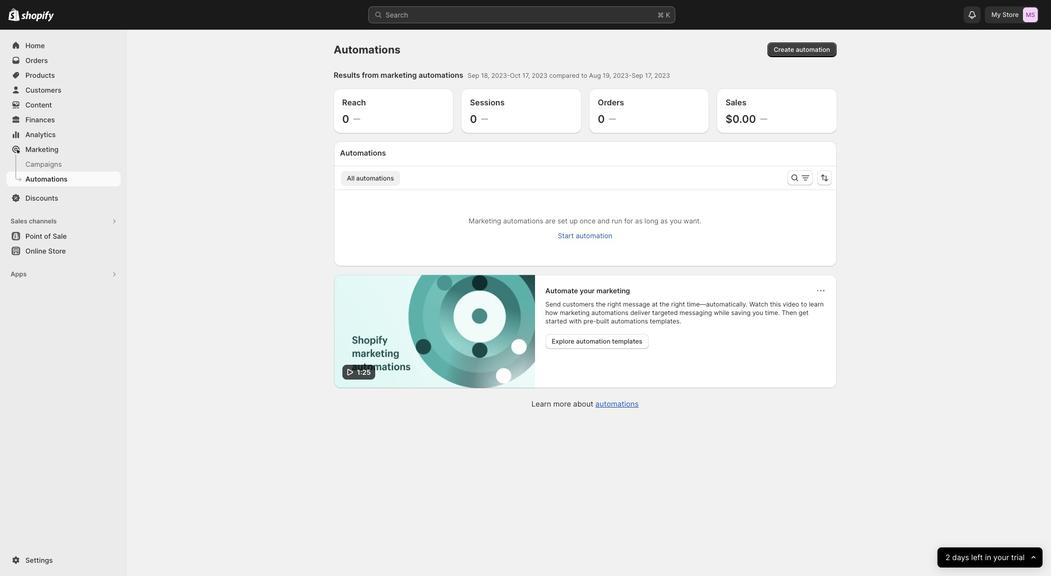 Task type: describe. For each thing, give the bounding box(es) containing it.
automations inside "button"
[[356, 174, 394, 182]]

sessions
[[470, 97, 505, 108]]

2 days left in your trial
[[946, 553, 1025, 562]]

my
[[992, 11, 1002, 19]]

settings
[[25, 556, 53, 565]]

are
[[546, 217, 556, 225]]

finances
[[25, 115, 55, 124]]

more
[[554, 399, 572, 408]]

about
[[574, 399, 594, 408]]

campaigns link
[[6, 157, 121, 172]]

2 sep from the left
[[632, 72, 644, 79]]

learn more about automations
[[532, 399, 639, 408]]

1 17, from the left
[[523, 72, 530, 79]]

1 sep from the left
[[468, 72, 480, 79]]

my store
[[992, 11, 1020, 19]]

1 the from the left
[[596, 300, 606, 308]]

1 2023 from the left
[[532, 72, 548, 79]]

compared
[[550, 72, 580, 79]]

2 vertical spatial automations
[[25, 175, 68, 183]]

point of sale link
[[6, 229, 121, 244]]

learn
[[810, 300, 824, 308]]

start automation
[[558, 231, 613, 240]]

discounts
[[25, 194, 58, 202]]

point
[[25, 232, 42, 240]]

this
[[771, 300, 782, 308]]

message
[[624, 300, 651, 308]]

send customers the right message at the right time—automatically. watch this video to learn how marketing automations deliver targeted messaging while saving you time. then get started with pre-built automations templates.
[[546, 300, 824, 325]]

templates
[[613, 337, 643, 345]]

pre-
[[584, 317, 597, 325]]

k
[[666, 11, 671, 19]]

home link
[[6, 38, 121, 53]]

aug
[[590, 72, 601, 79]]

templates.
[[650, 317, 682, 325]]

products link
[[6, 68, 121, 83]]

2 2023 from the left
[[655, 72, 671, 79]]

0 for sessions 0 —
[[470, 113, 477, 125]]

— for sales $0.00 —
[[761, 114, 768, 123]]

automations up built
[[592, 309, 629, 317]]

at
[[652, 300, 658, 308]]

2 17, from the left
[[646, 72, 653, 79]]

apps
[[11, 270, 27, 278]]

to inside the results from marketing automations sep 18, 2023-oct 17, 2023 compared to aug 19, 2023-sep 17, 2023
[[582, 72, 588, 79]]

orders 0 —
[[598, 97, 625, 125]]

marketing for marketing automations are set up once and run for as long as you want.
[[469, 217, 502, 225]]

1:25 button
[[334, 275, 535, 388]]

learn
[[532, 399, 552, 408]]

2 days left in your trial button
[[938, 548, 1043, 568]]

up
[[570, 217, 578, 225]]

customers
[[25, 86, 61, 94]]

⌘
[[658, 11, 664, 19]]

for
[[625, 217, 634, 225]]

automations right "about"
[[596, 399, 639, 408]]

orders for orders
[[25, 56, 48, 65]]

results
[[334, 70, 360, 79]]

from
[[362, 70, 379, 79]]

0 horizontal spatial shopify image
[[8, 8, 20, 21]]

sales for channels
[[11, 217, 27, 225]]

long
[[645, 217, 659, 225]]

automations link
[[596, 399, 639, 408]]

create
[[774, 46, 795, 53]]

orders link
[[6, 53, 121, 68]]

reach
[[342, 97, 366, 108]]

point of sale
[[25, 232, 67, 240]]

— for reach 0 —
[[354, 114, 361, 123]]

marketing for marketing
[[25, 145, 59, 154]]

to inside send customers the right message at the right time—automatically. watch this video to learn how marketing automations deliver targeted messaging while saving you time. then get started with pre-built automations templates.
[[802, 300, 808, 308]]

started
[[546, 317, 568, 325]]

0 for reach 0 —
[[342, 113, 350, 125]]

then
[[782, 309, 798, 317]]

automation for start
[[576, 231, 613, 240]]

once
[[580, 217, 596, 225]]

automations left 18,
[[419, 70, 464, 79]]

1:25
[[357, 368, 371, 376]]

online store
[[25, 247, 66, 255]]

settings link
[[6, 553, 121, 568]]

automation for explore
[[577, 337, 611, 345]]

sales channels button
[[6, 214, 121, 229]]

18,
[[481, 72, 490, 79]]

your inside dropdown button
[[994, 553, 1010, 562]]

marketing automations are set up once and run for as long as you want.
[[469, 217, 702, 225]]

built
[[597, 317, 610, 325]]

campaigns
[[25, 160, 62, 168]]

analytics
[[25, 130, 56, 139]]

19,
[[603, 72, 612, 79]]

start automation link
[[552, 228, 619, 243]]

sales channels
[[11, 217, 57, 225]]

automate your marketing
[[546, 287, 631, 295]]

automation for create
[[796, 46, 831, 53]]

video
[[783, 300, 800, 308]]

days
[[953, 553, 970, 562]]

my store image
[[1024, 7, 1039, 22]]

time.
[[766, 309, 780, 317]]

online
[[25, 247, 46, 255]]



Task type: locate. For each thing, give the bounding box(es) containing it.
all
[[347, 174, 355, 182]]

as
[[636, 217, 643, 225], [661, 217, 668, 225]]

automate
[[546, 287, 579, 295]]

marketing up with
[[560, 309, 590, 317]]

how
[[546, 309, 558, 317]]

0 vertical spatial to
[[582, 72, 588, 79]]

automations up from
[[334, 43, 401, 56]]

messaging
[[680, 309, 713, 317]]

1 horizontal spatial 2023-
[[614, 72, 632, 79]]

explore automation templates link
[[546, 334, 649, 349]]

0 horizontal spatial right
[[608, 300, 622, 308]]

online store button
[[0, 244, 127, 258]]

0 down sessions
[[470, 113, 477, 125]]

run
[[612, 217, 623, 225]]

create automation
[[774, 46, 831, 53]]

sep right 19,
[[632, 72, 644, 79]]

the up built
[[596, 300, 606, 308]]

— inside reach 0 —
[[354, 114, 361, 123]]

0
[[342, 113, 350, 125], [470, 113, 477, 125], [598, 113, 605, 125]]

sales inside button
[[11, 217, 27, 225]]

apps button
[[6, 267, 121, 282]]

1 horizontal spatial shopify image
[[21, 11, 54, 22]]

0 vertical spatial sales
[[726, 97, 747, 108]]

customers link
[[6, 83, 121, 97]]

your right in
[[994, 553, 1010, 562]]

0 vertical spatial marketing
[[25, 145, 59, 154]]

⌘ k
[[658, 11, 671, 19]]

all automations
[[347, 174, 394, 182]]

2 right from the left
[[672, 300, 686, 308]]

3 — from the left
[[610, 114, 616, 123]]

sales
[[726, 97, 747, 108], [11, 217, 27, 225]]

1 horizontal spatial orders
[[598, 97, 625, 108]]

1 vertical spatial automations
[[340, 148, 386, 157]]

1 right from the left
[[608, 300, 622, 308]]

marketing inside send customers the right message at the right time—automatically. watch this video to learn how marketing automations deliver targeted messaging while saving you time. then get started with pre-built automations templates.
[[560, 309, 590, 317]]

automations down campaigns
[[25, 175, 68, 183]]

1 horizontal spatial marketing
[[560, 309, 590, 317]]

0 inside reach 0 —
[[342, 113, 350, 125]]

2 — from the left
[[482, 114, 489, 123]]

1 vertical spatial marketing
[[597, 287, 631, 295]]

store for my store
[[1003, 11, 1020, 19]]

0 horizontal spatial your
[[580, 287, 595, 295]]

1 as from the left
[[636, 217, 643, 225]]

time—automatically.
[[687, 300, 748, 308]]

with
[[569, 317, 582, 325]]

sep left 18,
[[468, 72, 480, 79]]

0 horizontal spatial the
[[596, 300, 606, 308]]

finances link
[[6, 112, 121, 127]]

— down 19,
[[610, 114, 616, 123]]

deliver
[[631, 309, 651, 317]]

2 vertical spatial marketing
[[560, 309, 590, 317]]

automation down 'once'
[[576, 231, 613, 240]]

automations right all
[[356, 174, 394, 182]]

online store link
[[6, 244, 121, 258]]

2 vertical spatial automation
[[577, 337, 611, 345]]

1 vertical spatial to
[[802, 300, 808, 308]]

store down sale
[[48, 247, 66, 255]]

you left want.
[[670, 217, 682, 225]]

1 horizontal spatial as
[[661, 217, 668, 225]]

automation down pre-
[[577, 337, 611, 345]]

the
[[596, 300, 606, 308], [660, 300, 670, 308]]

— inside sessions 0 —
[[482, 114, 489, 123]]

0 vertical spatial automations
[[334, 43, 401, 56]]

2 as from the left
[[661, 217, 668, 225]]

— for orders 0 —
[[610, 114, 616, 123]]

1 horizontal spatial 2023
[[655, 72, 671, 79]]

automation right create
[[796, 46, 831, 53]]

— inside sales $0.00 —
[[761, 114, 768, 123]]

automations left are
[[504, 217, 544, 225]]

— down sessions
[[482, 114, 489, 123]]

0 horizontal spatial 17,
[[523, 72, 530, 79]]

0 horizontal spatial orders
[[25, 56, 48, 65]]

17, right oct
[[523, 72, 530, 79]]

1 horizontal spatial you
[[753, 309, 764, 317]]

1 vertical spatial orders
[[598, 97, 625, 108]]

you
[[670, 217, 682, 225], [753, 309, 764, 317]]

store right the my
[[1003, 11, 1020, 19]]

0 horizontal spatial marketing
[[25, 145, 59, 154]]

1 horizontal spatial right
[[672, 300, 686, 308]]

sales for $0.00
[[726, 97, 747, 108]]

oct
[[510, 72, 521, 79]]

get
[[799, 309, 809, 317]]

while
[[714, 309, 730, 317]]

0 horizontal spatial as
[[636, 217, 643, 225]]

automations link
[[6, 172, 121, 186]]

0 horizontal spatial sep
[[468, 72, 480, 79]]

0 inside sessions 0 —
[[470, 113, 477, 125]]

marketing right from
[[381, 70, 417, 79]]

watch
[[750, 300, 769, 308]]

0 vertical spatial you
[[670, 217, 682, 225]]

1 horizontal spatial sales
[[726, 97, 747, 108]]

you down watch
[[753, 309, 764, 317]]

marketing link
[[6, 142, 121, 157]]

start
[[558, 231, 574, 240]]

2023-
[[492, 72, 510, 79], [614, 72, 632, 79]]

0 vertical spatial your
[[580, 287, 595, 295]]

— right $0.00 at the right
[[761, 114, 768, 123]]

0 horizontal spatial 0
[[342, 113, 350, 125]]

0 horizontal spatial you
[[670, 217, 682, 225]]

sales $0.00 —
[[726, 97, 768, 125]]

1 vertical spatial your
[[994, 553, 1010, 562]]

1 horizontal spatial your
[[994, 553, 1010, 562]]

0 down 19,
[[598, 113, 605, 125]]

marketing up the message
[[597, 287, 631, 295]]

set
[[558, 217, 568, 225]]

and
[[598, 217, 610, 225]]

1 horizontal spatial the
[[660, 300, 670, 308]]

content link
[[6, 97, 121, 112]]

shopify image
[[8, 8, 20, 21], [21, 11, 54, 22]]

2 the from the left
[[660, 300, 670, 308]]

orders down 19,
[[598, 97, 625, 108]]

2023- right 19,
[[614, 72, 632, 79]]

home
[[25, 41, 45, 50]]

sale
[[53, 232, 67, 240]]

orders for orders 0 —
[[598, 97, 625, 108]]

0 down reach
[[342, 113, 350, 125]]

4 — from the left
[[761, 114, 768, 123]]

1 horizontal spatial marketing
[[469, 217, 502, 225]]

your up customers
[[580, 287, 595, 295]]

0 horizontal spatial store
[[48, 247, 66, 255]]

1 vertical spatial you
[[753, 309, 764, 317]]

— down reach
[[354, 114, 361, 123]]

1 2023- from the left
[[492, 72, 510, 79]]

2 horizontal spatial marketing
[[597, 287, 631, 295]]

2023- right 18,
[[492, 72, 510, 79]]

0 vertical spatial store
[[1003, 11, 1020, 19]]

right
[[608, 300, 622, 308], [672, 300, 686, 308]]

2023
[[532, 72, 548, 79], [655, 72, 671, 79]]

store for online store
[[48, 247, 66, 255]]

explore automation templates
[[552, 337, 643, 345]]

sessions 0 —
[[470, 97, 505, 125]]

2 horizontal spatial 0
[[598, 113, 605, 125]]

trial
[[1012, 553, 1025, 562]]

your
[[580, 287, 595, 295], [994, 553, 1010, 562]]

0 horizontal spatial 2023
[[532, 72, 548, 79]]

reach 0 —
[[342, 97, 366, 125]]

saving
[[732, 309, 751, 317]]

1 — from the left
[[354, 114, 361, 123]]

17,
[[523, 72, 530, 79], [646, 72, 653, 79]]

sales up $0.00 at the right
[[726, 97, 747, 108]]

automations down deliver
[[611, 317, 649, 325]]

discounts link
[[6, 191, 121, 206]]

— inside orders 0 —
[[610, 114, 616, 123]]

0 vertical spatial marketing
[[381, 70, 417, 79]]

$0.00
[[726, 113, 757, 125]]

want.
[[684, 217, 702, 225]]

2
[[946, 553, 951, 562]]

0 for orders 0 —
[[598, 113, 605, 125]]

automations up all automations
[[340, 148, 386, 157]]

to
[[582, 72, 588, 79], [802, 300, 808, 308]]

0 horizontal spatial sales
[[11, 217, 27, 225]]

orders down home
[[25, 56, 48, 65]]

send
[[546, 300, 561, 308]]

explore
[[552, 337, 575, 345]]

orders
[[25, 56, 48, 65], [598, 97, 625, 108]]

automation inside "link"
[[796, 46, 831, 53]]

1 vertical spatial store
[[48, 247, 66, 255]]

all automations button
[[341, 171, 401, 186]]

create automation link
[[768, 42, 837, 57]]

0 horizontal spatial to
[[582, 72, 588, 79]]

as right long
[[661, 217, 668, 225]]

store inside button
[[48, 247, 66, 255]]

right up built
[[608, 300, 622, 308]]

channels
[[29, 217, 57, 225]]

2 0 from the left
[[470, 113, 477, 125]]

sales up point
[[11, 217, 27, 225]]

0 inside orders 0 —
[[598, 113, 605, 125]]

0 horizontal spatial marketing
[[381, 70, 417, 79]]

3 0 from the left
[[598, 113, 605, 125]]

to up get
[[802, 300, 808, 308]]

you inside send customers the right message at the right time—automatically. watch this video to learn how marketing automations deliver targeted messaging while saving you time. then get started with pre-built automations templates.
[[753, 309, 764, 317]]

to left aug
[[582, 72, 588, 79]]

as right for
[[636, 217, 643, 225]]

automation
[[796, 46, 831, 53], [576, 231, 613, 240], [577, 337, 611, 345]]

the up targeted
[[660, 300, 670, 308]]

1 horizontal spatial 17,
[[646, 72, 653, 79]]

1 horizontal spatial to
[[802, 300, 808, 308]]

point of sale button
[[0, 229, 127, 244]]

1 vertical spatial sales
[[11, 217, 27, 225]]

1 vertical spatial marketing
[[469, 217, 502, 225]]

marketing for your
[[597, 287, 631, 295]]

0 vertical spatial automation
[[796, 46, 831, 53]]

search
[[386, 11, 409, 19]]

right up targeted
[[672, 300, 686, 308]]

2 2023- from the left
[[614, 72, 632, 79]]

1 vertical spatial automation
[[576, 231, 613, 240]]

marketing
[[381, 70, 417, 79], [597, 287, 631, 295], [560, 309, 590, 317]]

0 horizontal spatial 2023-
[[492, 72, 510, 79]]

1 horizontal spatial store
[[1003, 11, 1020, 19]]

— for sessions 0 —
[[482, 114, 489, 123]]

sep
[[468, 72, 480, 79], [632, 72, 644, 79]]

in
[[986, 553, 992, 562]]

1 horizontal spatial 0
[[470, 113, 477, 125]]

0 vertical spatial orders
[[25, 56, 48, 65]]

1 horizontal spatial sep
[[632, 72, 644, 79]]

products
[[25, 71, 55, 79]]

1 0 from the left
[[342, 113, 350, 125]]

17, right 19,
[[646, 72, 653, 79]]

marketing for from
[[381, 70, 417, 79]]

sales inside sales $0.00 —
[[726, 97, 747, 108]]

of
[[44, 232, 51, 240]]

analytics link
[[6, 127, 121, 142]]



Task type: vqa. For each thing, say whether or not it's contained in the screenshot.


